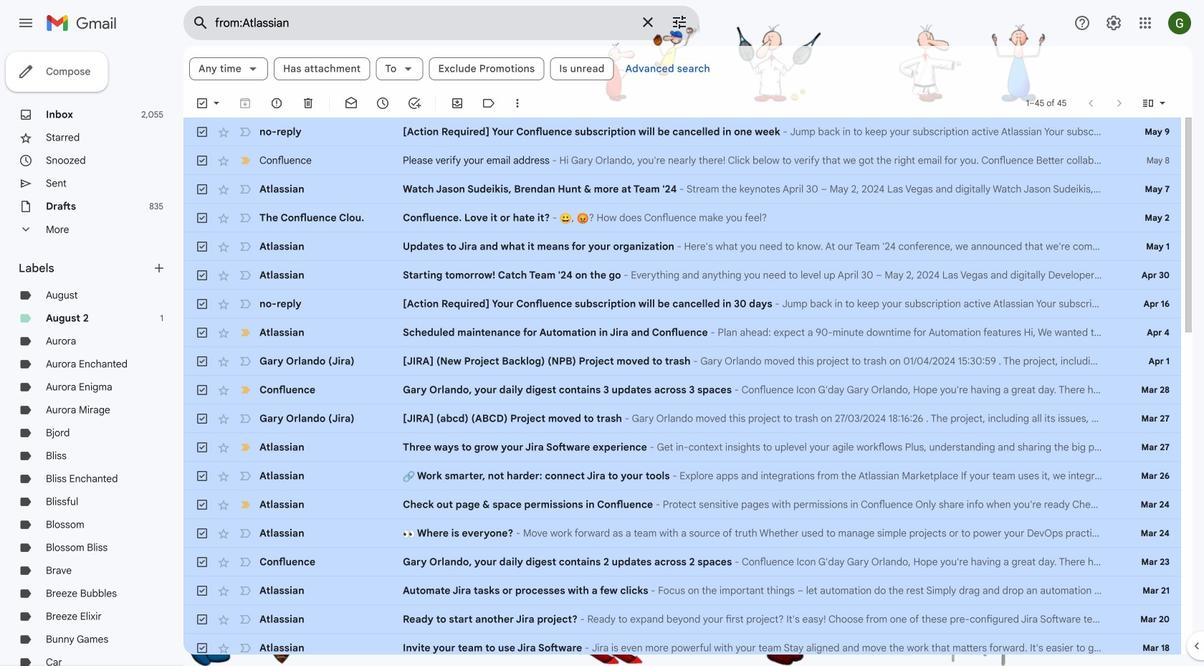 Task type: vqa. For each thing, say whether or not it's contained in the screenshot.
45th the ,
no



Task type: locate. For each thing, give the bounding box(es) containing it.
report spam image
[[270, 96, 284, 110]]

labels image
[[482, 96, 496, 110]]

more email options image
[[511, 96, 525, 110]]

14 row from the top
[[184, 490, 1182, 519]]

gmail image
[[46, 9, 124, 37]]

snooze image
[[376, 96, 390, 110]]

2 row from the top
[[184, 146, 1182, 175]]

4 row from the top
[[184, 204, 1182, 232]]

11 row from the top
[[184, 404, 1182, 433]]

12 row from the top
[[184, 433, 1182, 462]]

row
[[184, 118, 1182, 146], [184, 146, 1182, 175], [184, 175, 1182, 204], [184, 204, 1182, 232], [184, 232, 1182, 261], [184, 261, 1182, 290], [184, 290, 1182, 318], [184, 318, 1182, 347], [184, 347, 1182, 376], [184, 376, 1182, 404], [184, 404, 1182, 433], [184, 433, 1182, 462], [184, 462, 1182, 490], [184, 490, 1182, 519], [184, 519, 1182, 548], [184, 548, 1182, 576], [184, 576, 1182, 605], [184, 605, 1182, 634], [184, 634, 1182, 663]]

delete image
[[301, 96, 315, 110]]

Search mail text field
[[215, 16, 631, 30]]

6 row from the top
[[184, 261, 1182, 290]]

None checkbox
[[195, 96, 209, 110], [195, 125, 209, 139], [195, 182, 209, 196], [195, 268, 209, 282], [195, 297, 209, 311], [195, 326, 209, 340], [195, 354, 209, 369], [195, 412, 209, 426], [195, 440, 209, 455], [195, 469, 209, 483], [195, 526, 209, 541], [195, 612, 209, 627], [195, 641, 209, 655], [195, 96, 209, 110], [195, 125, 209, 139], [195, 182, 209, 196], [195, 268, 209, 282], [195, 297, 209, 311], [195, 326, 209, 340], [195, 354, 209, 369], [195, 412, 209, 426], [195, 440, 209, 455], [195, 469, 209, 483], [195, 526, 209, 541], [195, 612, 209, 627], [195, 641, 209, 655]]

3 row from the top
[[184, 175, 1182, 204]]

archive image
[[238, 96, 252, 110]]

navigation
[[0, 46, 184, 666]]

15 row from the top
[[184, 519, 1182, 548]]

19 row from the top
[[184, 634, 1182, 663]]

advanced search options image
[[665, 8, 694, 37]]

clear search image
[[634, 8, 663, 37]]

heading
[[19, 261, 152, 275]]

5 row from the top
[[184, 232, 1182, 261]]

None checkbox
[[195, 153, 209, 168], [195, 211, 209, 225], [195, 239, 209, 254], [195, 383, 209, 397], [195, 498, 209, 512], [195, 555, 209, 569], [195, 584, 209, 598], [195, 153, 209, 168], [195, 211, 209, 225], [195, 239, 209, 254], [195, 383, 209, 397], [195, 498, 209, 512], [195, 555, 209, 569], [195, 584, 209, 598]]

17 row from the top
[[184, 576, 1182, 605]]

support image
[[1074, 14, 1091, 32]]

13 row from the top
[[184, 462, 1182, 490]]

None search field
[[184, 6, 700, 40]]

main menu image
[[17, 14, 34, 32]]

🔗 image
[[403, 471, 415, 483]]

16 row from the top
[[184, 548, 1182, 576]]

main content
[[184, 46, 1193, 666]]

search mail image
[[188, 10, 214, 36]]

10 row from the top
[[184, 376, 1182, 404]]

18 row from the top
[[184, 605, 1182, 634]]



Task type: describe. For each thing, give the bounding box(es) containing it.
👀 image
[[403, 528, 415, 540]]

7 row from the top
[[184, 290, 1182, 318]]

😀 image
[[560, 213, 572, 225]]

move to inbox image
[[450, 96, 465, 110]]

mark as read image
[[344, 96, 358, 110]]

😡 image
[[577, 213, 589, 225]]

settings image
[[1106, 14, 1123, 32]]

1 row from the top
[[184, 118, 1182, 146]]

toggle split pane mode image
[[1141, 96, 1156, 110]]

8 row from the top
[[184, 318, 1182, 347]]

add to tasks image
[[407, 96, 422, 110]]

9 row from the top
[[184, 347, 1182, 376]]



